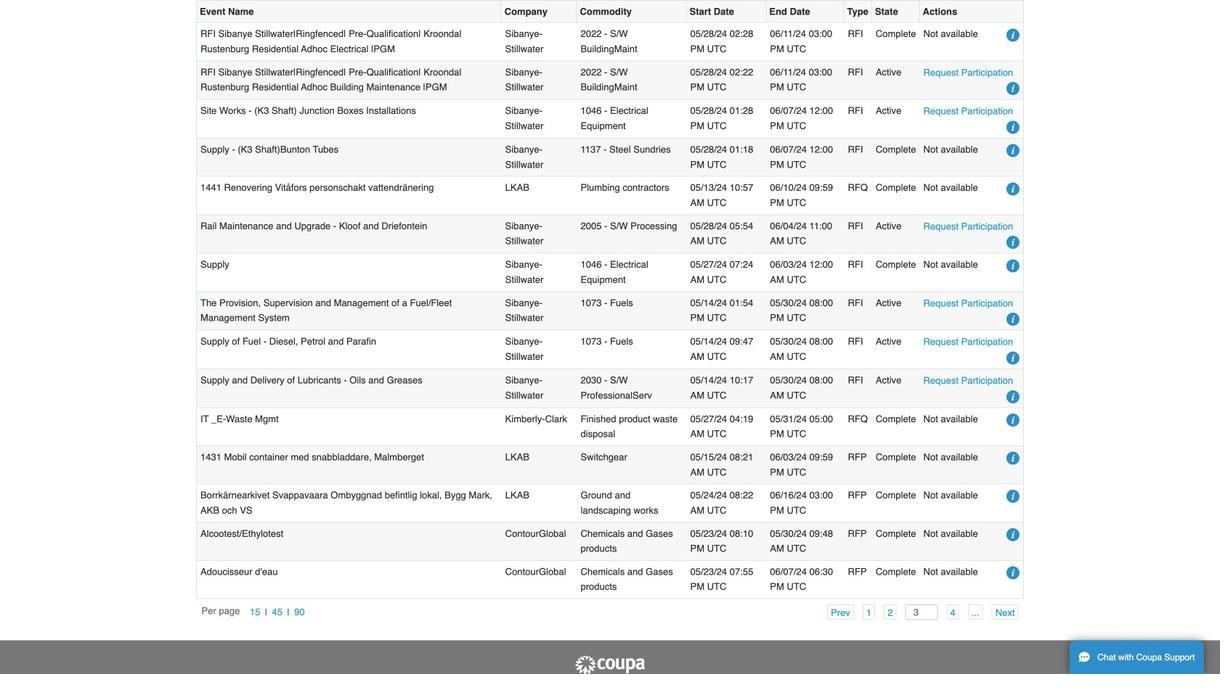 Task type: locate. For each thing, give the bounding box(es) containing it.
2 navigation from the left
[[819, 605, 1019, 621]]

navigation
[[202, 605, 309, 621], [819, 605, 1019, 621]]

commodity element
[[577, 1, 687, 23]]

0 horizontal spatial navigation
[[202, 605, 309, 621]]

actions element
[[920, 1, 1023, 23]]

1 horizontal spatial navigation
[[819, 605, 1019, 621]]

event name element
[[197, 1, 502, 23]]



Task type: vqa. For each thing, say whether or not it's contained in the screenshot.
navigation to the left
yes



Task type: describe. For each thing, give the bounding box(es) containing it.
start date element
[[687, 1, 767, 23]]

Jump to page number field
[[905, 605, 938, 621]]

state element
[[872, 1, 920, 23]]

company element
[[502, 1, 577, 23]]

1 navigation from the left
[[202, 605, 309, 621]]

type element
[[844, 1, 872, 23]]

end date element
[[767, 1, 844, 23]]

coupa supplier portal image
[[574, 656, 646, 675]]



